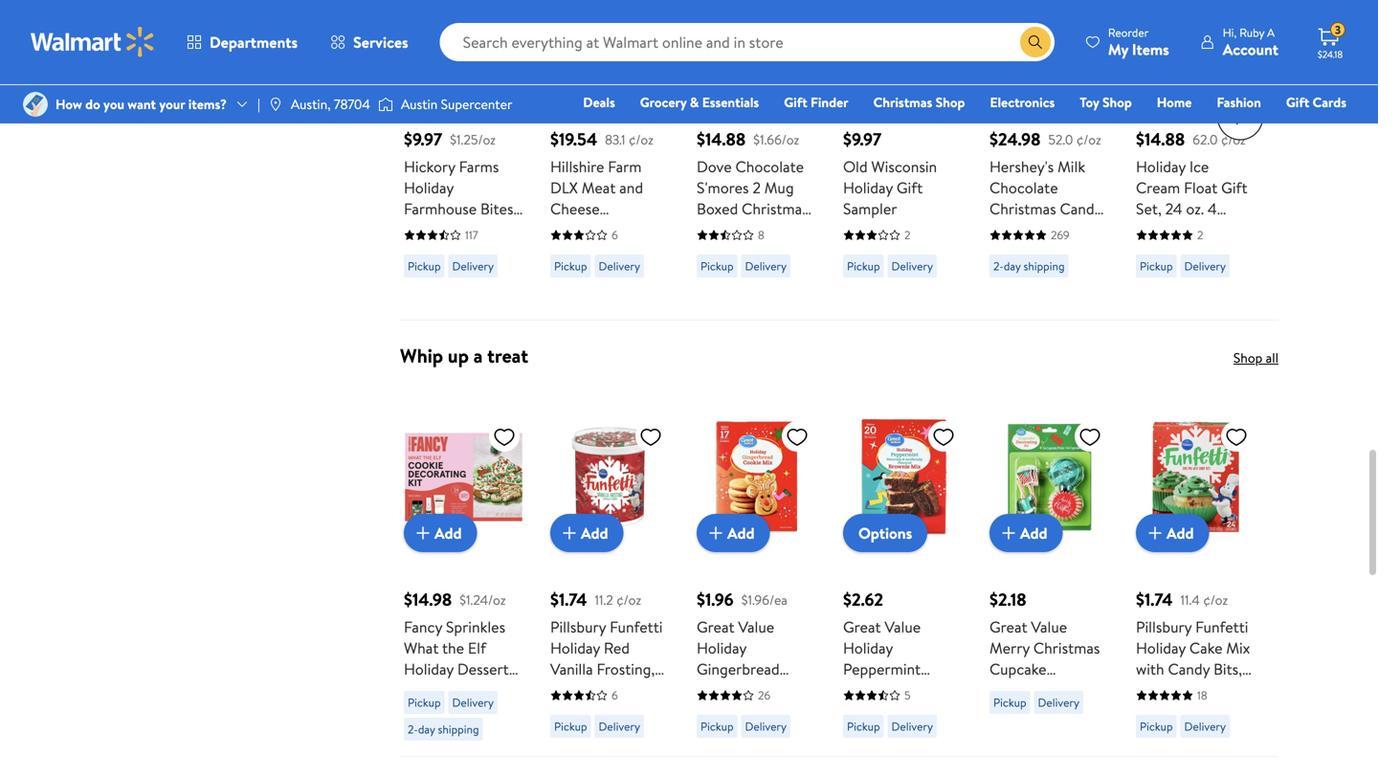 Task type: locate. For each thing, give the bounding box(es) containing it.
¢/oz
[[629, 130, 654, 149], [1077, 130, 1102, 149], [1222, 130, 1247, 149], [617, 591, 642, 609], [1204, 591, 1229, 609]]

per
[[1234, 219, 1256, 241]]

add button up 11.4 at the right bottom
[[1137, 514, 1210, 553]]

decorating inside $2.18 great value merry christmas cupcake decorating kit, multicolor, 24 count
[[990, 680, 1065, 701]]

cookie
[[697, 680, 744, 701]]

chocolate inside $24.98 52.0 ¢/oz hershey's milk chocolate christmas candy, bulk bar 3 lb
[[990, 177, 1059, 198]]

dlx
[[551, 177, 578, 198]]

0 horizontal spatial 2-
[[408, 722, 418, 738]]

2 inside the $14.88 $1.66/oz dove chocolate s'mores 2 mug boxed christmas gift set, 8.94oz
[[753, 177, 761, 198]]

sampler
[[844, 198, 898, 219], [404, 219, 458, 241]]

0 vertical spatial shipping
[[1024, 258, 1065, 274]]

farmhouse
[[404, 198, 477, 219]]

$9.97 inside $9.97 old wisconsin holiday gift sampler
[[844, 128, 882, 151]]

great value holiday gingerbread cookie mix, 14 oz image
[[697, 418, 817, 537]]

0 horizontal spatial value
[[739, 617, 775, 638]]

8 inside $9.97 $1.25/oz hickory farms holiday farmhouse bites sampler gift 8 oz - 3 pieces
[[491, 219, 500, 241]]

1 value from the left
[[739, 617, 775, 638]]

add to cart image up gift finder link
[[851, 61, 874, 84]]

holiday down cheese
[[551, 241, 600, 262]]

2-day shipping
[[994, 258, 1065, 274], [408, 722, 479, 738]]

6 up 23.5oz
[[612, 227, 618, 243]]

value inside the '$2.62 great value holiday peppermint brownie mix, 18 oz'
[[885, 617, 921, 638]]

add button up "$1.96"
[[697, 514, 770, 553]]

$14.88 down home link
[[1137, 128, 1186, 151]]

kit, down elf on the bottom left of the page
[[482, 680, 505, 701]]

1 horizontal spatial 2
[[905, 227, 911, 243]]

sprinkles
[[446, 617, 506, 638]]

debit
[[1232, 120, 1265, 138]]

$1.74 for pillsbury funfetti holiday cake mix with candy bits, 15.25 oz box
[[1137, 588, 1173, 612]]

add to cart image down 'items'
[[1144, 61, 1167, 84]]

$9.97 inside $9.97 $1.25/oz hickory farms holiday farmhouse bites sampler gift 8 oz - 3 pieces
[[404, 128, 443, 151]]

registry
[[1127, 120, 1176, 138]]

 image right 78704
[[378, 95, 394, 114]]

set, left "8.94oz"
[[727, 219, 753, 241]]

add to cart image for $9.97
[[851, 61, 874, 84]]

1 vertical spatial count
[[990, 722, 1031, 743]]

frosting,
[[597, 659, 655, 680]]

add to cart image for $19.54
[[558, 61, 581, 84]]

0 horizontal spatial 8
[[491, 219, 500, 241]]

oz right 14
[[797, 680, 812, 701]]

bites
[[481, 198, 514, 219]]

christmas inside the $14.88 $1.66/oz dove chocolate s'mores 2 mug boxed christmas gift set, 8.94oz
[[742, 198, 809, 219]]

0 horizontal spatial 3
[[414, 241, 422, 262]]

3 left the lb
[[1048, 219, 1056, 241]]

$9.97 up hickory
[[404, 128, 443, 151]]

candy
[[1169, 659, 1211, 680]]

mix, inside the '$2.62 great value holiday peppermint brownie mix, 18 oz'
[[901, 680, 929, 701]]

$19.54 83.1 ¢/oz hillshire farm dlx meat and cheese assortment holiday boxed gift set, 23.5oz
[[551, 128, 654, 283]]

red
[[604, 638, 630, 659]]

shop left all
[[1234, 349, 1263, 367]]

holiday ice cream float gift set, 24 oz. 4 piece, 1 count per pack image
[[1137, 0, 1256, 77]]

one debit
[[1200, 120, 1265, 138]]

2 funfetti from the left
[[1196, 617, 1249, 638]]

search icon image
[[1028, 34, 1044, 50]]

value right merry
[[1032, 617, 1068, 638]]

0 horizontal spatial mix,
[[748, 680, 775, 701]]

0 horizontal spatial $14.88
[[697, 128, 746, 151]]

shop right toy
[[1103, 93, 1133, 112]]

shop inside toy shop "link"
[[1103, 93, 1133, 112]]

1 horizontal spatial  image
[[378, 95, 394, 114]]

$1.74 for pillsbury funfetti holiday red vanilla frosting, 15.6 oz tub
[[551, 588, 587, 612]]

3 right -
[[414, 241, 422, 262]]

2 great from the left
[[844, 617, 881, 638]]

options
[[859, 523, 913, 544]]

$24.98
[[990, 128, 1041, 151]]

2 for $9.97
[[905, 227, 911, 243]]

fancy sprinkles what the elf holiday dessert decorating kit, 12.1 oz image
[[404, 418, 524, 537]]

add to cart image
[[412, 61, 435, 84], [705, 61, 728, 84], [412, 522, 435, 545], [558, 522, 581, 545], [1144, 522, 1167, 545]]

6
[[612, 227, 618, 243], [612, 688, 618, 704]]

18 right the oz
[[1198, 688, 1208, 704]]

 image
[[23, 92, 48, 117]]

2- down what
[[408, 722, 418, 738]]

add button up electronics
[[990, 54, 1063, 92]]

oz down peppermint
[[844, 701, 858, 722]]

¢/oz for $24.98
[[1077, 130, 1102, 149]]

christmas down hershey's
[[990, 198, 1057, 219]]

1 mix, from the left
[[748, 680, 775, 701]]

$14.88 inside the $14.88 $1.66/oz dove chocolate s'mores 2 mug boxed christmas gift set, 8.94oz
[[697, 128, 746, 151]]

kit, right multicolor,
[[1068, 680, 1091, 701]]

product group
[[404, 0, 524, 312], [551, 0, 670, 312], [697, 0, 817, 312], [844, 0, 963, 312], [990, 0, 1110, 312], [1137, 0, 1256, 312], [404, 379, 524, 749], [551, 379, 670, 749], [697, 379, 817, 749], [844, 379, 963, 749], [990, 379, 1110, 749], [1137, 379, 1256, 749]]

¢/oz inside $14.88 62.0 ¢/oz holiday ice cream float gift set, 24 oz. 4 piece, 1 count per pack
[[1222, 130, 1247, 149]]

mix, right brownie
[[901, 680, 929, 701]]

0 horizontal spatial chocolate
[[736, 156, 804, 177]]

2 $9.97 from the left
[[844, 128, 882, 151]]

3 inside $9.97 $1.25/oz hickory farms holiday farmhouse bites sampler gift 8 oz - 3 pieces
[[414, 241, 422, 262]]

add button up essentials
[[697, 54, 770, 92]]

$1.96 $1.96/ea great value holiday gingerbread cookie mix, 14 oz
[[697, 588, 812, 701]]

add up 11.4 at the right bottom
[[1167, 523, 1195, 544]]

$2.62
[[844, 588, 884, 612]]

pillsbury funfetti holiday cake mix with candy bits, 15.25 oz box image
[[1137, 418, 1256, 537]]

set, inside the $14.88 $1.66/oz dove chocolate s'mores 2 mug boxed christmas gift set, 8.94oz
[[727, 219, 753, 241]]

add to cart image for $14.88
[[1144, 61, 1167, 84]]

1 horizontal spatial value
[[885, 617, 921, 638]]

great for $2.62
[[844, 617, 881, 638]]

1 horizontal spatial 3
[[1048, 219, 1056, 241]]

1 horizontal spatial chocolate
[[990, 177, 1059, 198]]

gift inside $9.97 old wisconsin holiday gift sampler
[[897, 177, 923, 198]]

hi, ruby a account
[[1223, 24, 1279, 60]]

oz inside $1.74 11.2 ¢/oz pillsbury funfetti holiday red vanilla frosting, 15.6 oz tub
[[579, 680, 593, 701]]

$1.74
[[551, 588, 587, 612], [1137, 588, 1173, 612]]

0 vertical spatial day
[[1004, 258, 1021, 274]]

value down "$1.96/ea"
[[739, 617, 775, 638]]

sampler inside $9.97 $1.25/oz hickory farms holiday farmhouse bites sampler gift 8 oz - 3 pieces
[[404, 219, 458, 241]]

Search search field
[[440, 23, 1055, 61]]

1 horizontal spatial kit,
[[1068, 680, 1091, 701]]

decorating
[[404, 680, 479, 701], [990, 680, 1065, 701]]

add up christmas shop link
[[874, 62, 902, 83]]

2-day shipping down dessert
[[408, 722, 479, 738]]

gift inside gift finder link
[[784, 93, 808, 112]]

0 horizontal spatial sampler
[[404, 219, 458, 241]]

$1.25/oz
[[450, 130, 496, 149]]

shipping down 269
[[1024, 258, 1065, 274]]

funfetti down 11.2 on the left
[[610, 617, 663, 638]]

1 vertical spatial day
[[418, 722, 435, 738]]

2 mix, from the left
[[901, 680, 929, 701]]

$14.88 for chocolate
[[697, 128, 746, 151]]

value inside $2.18 great value merry christmas cupcake decorating kit, multicolor, 24 count
[[1032, 617, 1068, 638]]

1 vertical spatial 2-
[[408, 722, 418, 738]]

value for $2.62
[[885, 617, 921, 638]]

and
[[620, 177, 644, 198]]

1 horizontal spatial $1.74
[[1137, 588, 1173, 612]]

add button up $14.98
[[404, 514, 477, 553]]

1 $9.97 from the left
[[404, 128, 443, 151]]

holiday inside $1.74 11.2 ¢/oz pillsbury funfetti holiday red vanilla frosting, 15.6 oz tub
[[551, 638, 600, 659]]

0 horizontal spatial 2-day shipping
[[408, 722, 479, 738]]

3 up $24.18
[[1336, 22, 1342, 38]]

holiday left red
[[551, 638, 600, 659]]

0 vertical spatial 24
[[1166, 198, 1183, 219]]

oz left tub
[[579, 680, 593, 701]]

 image right |
[[268, 97, 283, 112]]

0 horizontal spatial 18
[[933, 680, 946, 701]]

add to cart image for pillsbury funfetti holiday red vanilla frosting, 15.6 oz tub
[[558, 522, 581, 545]]

$14.88 inside $14.88 62.0 ¢/oz holiday ice cream float gift set, 24 oz. 4 piece, 1 count per pack
[[1137, 128, 1186, 151]]

great down $2.18
[[990, 617, 1028, 638]]

austin,
[[291, 95, 331, 113]]

all
[[1267, 349, 1279, 367]]

great inside $2.18 great value merry christmas cupcake decorating kit, multicolor, 24 count
[[990, 617, 1028, 638]]

oz
[[1173, 680, 1192, 701]]

shop inside christmas shop link
[[936, 93, 966, 112]]

1 horizontal spatial count
[[1189, 219, 1230, 241]]

0 horizontal spatial set,
[[580, 262, 606, 283]]

1 vertical spatial 6
[[612, 688, 618, 704]]

pillsbury for cake
[[1137, 617, 1192, 638]]

$14.88 up dove
[[697, 128, 746, 151]]

117
[[465, 227, 479, 243]]

2 horizontal spatial value
[[1032, 617, 1068, 638]]

2 horizontal spatial 3
[[1336, 22, 1342, 38]]

1 horizontal spatial 2-day shipping
[[994, 258, 1065, 274]]

1 horizontal spatial 8
[[758, 227, 765, 243]]

2 down $9.97 old wisconsin holiday gift sampler
[[905, 227, 911, 243]]

grocery & essentials
[[640, 93, 760, 112]]

1 kit, from the left
[[482, 680, 505, 701]]

vanilla
[[551, 659, 593, 680]]

delivery down the 26
[[745, 719, 787, 735]]

18 right the 5
[[933, 680, 946, 701]]

2 value from the left
[[885, 617, 921, 638]]

holiday up brownie
[[844, 638, 893, 659]]

23.5oz
[[610, 262, 652, 283]]

0 vertical spatial boxed
[[697, 198, 738, 219]]

¢/oz inside $24.98 52.0 ¢/oz hershey's milk chocolate christmas candy, bulk bar 3 lb
[[1077, 130, 1102, 149]]

$9.97 old wisconsin holiday gift sampler
[[844, 128, 938, 219]]

add to cart image up $2.18
[[998, 522, 1021, 545]]

24 for $2.18
[[1065, 701, 1082, 722]]

0 horizontal spatial 24
[[1065, 701, 1082, 722]]

18
[[933, 680, 946, 701], [1198, 688, 1208, 704]]

decorating inside $14.98 $1.24/oz fancy sprinkles what the elf holiday dessert decorating kit, 12.1 oz
[[404, 680, 479, 701]]

 image
[[378, 95, 394, 114], [268, 97, 283, 112]]

2 pillsbury from the left
[[1137, 617, 1192, 638]]

holiday left farms
[[404, 177, 454, 198]]

0 horizontal spatial boxed
[[604, 241, 645, 262]]

$2.18
[[990, 588, 1027, 612]]

decorating down the
[[404, 680, 479, 701]]

1 horizontal spatial 24
[[1166, 198, 1183, 219]]

2- down bulk
[[994, 258, 1004, 274]]

24 inside $14.88 62.0 ¢/oz holiday ice cream float gift set, 24 oz. 4 piece, 1 count per pack
[[1166, 198, 1183, 219]]

pillsbury inside $1.74 11.2 ¢/oz pillsbury funfetti holiday red vanilla frosting, 15.6 oz tub
[[551, 617, 606, 638]]

shipping right 12.1
[[438, 722, 479, 738]]

$24.98 52.0 ¢/oz hershey's milk chocolate christmas candy, bulk bar 3 lb
[[990, 128, 1106, 241]]

gift inside $19.54 83.1 ¢/oz hillshire farm dlx meat and cheese assortment holiday boxed gift set, 23.5oz
[[551, 262, 577, 283]]

0 horizontal spatial day
[[418, 722, 435, 738]]

hickory farms holiday farmhouse bites sampler gift 8 oz - 3 pieces image
[[404, 0, 524, 77]]

great down $2.62
[[844, 617, 881, 638]]

pillsbury down 11.4 at the right bottom
[[1137, 617, 1192, 638]]

0 horizontal spatial $9.97
[[404, 128, 443, 151]]

1 $14.88 from the left
[[697, 128, 746, 151]]

3
[[1336, 22, 1342, 38], [1048, 219, 1056, 241], [414, 241, 422, 262]]

funfetti inside $1.74 11.2 ¢/oz pillsbury funfetti holiday red vanilla frosting, 15.6 oz tub
[[610, 617, 663, 638]]

0 vertical spatial 2-day shipping
[[994, 258, 1065, 274]]

$1.74 left 11.2 on the left
[[551, 588, 587, 612]]

$1.24/oz
[[460, 591, 506, 609]]

¢/oz inside $1.74 11.2 ¢/oz pillsbury funfetti holiday red vanilla frosting, 15.6 oz tub
[[617, 591, 642, 609]]

holiday right mug
[[844, 177, 893, 198]]

add to cart image up deals link
[[558, 61, 581, 84]]

essentials
[[703, 93, 760, 112]]

78704
[[334, 95, 371, 113]]

hershey's milk chocolate christmas candy, bulk bar 3 lb image
[[990, 0, 1110, 77]]

delivery down the box
[[1185, 719, 1227, 735]]

0 horizontal spatial great
[[697, 617, 735, 638]]

1 pillsbury from the left
[[551, 617, 606, 638]]

0 horizontal spatial count
[[990, 722, 1031, 743]]

2 $14.88 from the left
[[1137, 128, 1186, 151]]

boxed down dove
[[697, 198, 738, 219]]

1 horizontal spatial shop
[[1103, 93, 1133, 112]]

holiday up cookie
[[697, 638, 747, 659]]

milk
[[1058, 156, 1086, 177]]

great inside the '$2.62 great value holiday peppermint brownie mix, 18 oz'
[[844, 617, 881, 638]]

add to favorites list, pillsbury funfetti holiday red vanilla frosting, 15.6 oz tub image
[[640, 425, 663, 449]]

oz inside $14.98 $1.24/oz fancy sprinkles what the elf holiday dessert decorating kit, 12.1 oz
[[428, 701, 443, 722]]

great down "$1.96"
[[697, 617, 735, 638]]

1 vertical spatial shipping
[[438, 722, 479, 738]]

$14.88 62.0 ¢/oz holiday ice cream float gift set, 24 oz. 4 piece, 1 count per pack
[[1137, 128, 1256, 262]]

0 horizontal spatial 2
[[753, 177, 761, 198]]

 image for austin supercenter
[[378, 95, 394, 114]]

2 horizontal spatial great
[[990, 617, 1028, 638]]

$1.74 inside $1.74 11.2 ¢/oz pillsbury funfetti holiday red vanilla frosting, 15.6 oz tub
[[551, 588, 587, 612]]

1 horizontal spatial 2-
[[994, 258, 1004, 274]]

value up peppermint
[[885, 617, 921, 638]]

gift cards registry
[[1127, 93, 1347, 138]]

1 horizontal spatial great
[[844, 617, 881, 638]]

pillsbury inside $1.74 11.4 ¢/oz pillsbury funfetti holiday cake mix with candy bits, 15.25 oz box
[[1137, 617, 1192, 638]]

3 great from the left
[[990, 617, 1028, 638]]

0 horizontal spatial shop
[[936, 93, 966, 112]]

2 6 from the top
[[612, 688, 618, 704]]

1 decorating from the left
[[404, 680, 479, 701]]

funfetti inside $1.74 11.4 ¢/oz pillsbury funfetti holiday cake mix with candy bits, 15.25 oz box
[[1196, 617, 1249, 638]]

delivery down the 5
[[892, 719, 934, 735]]

delivery down "cupcake"
[[1038, 695, 1080, 711]]

decorating down merry
[[990, 680, 1065, 701]]

farms
[[459, 156, 499, 177]]

8.94oz
[[756, 219, 800, 241]]

2 horizontal spatial 2
[[1198, 227, 1204, 243]]

2 $1.74 from the left
[[1137, 588, 1173, 612]]

$2.62 great value holiday peppermint brownie mix, 18 oz
[[844, 588, 946, 722]]

24 right multicolor,
[[1065, 701, 1082, 722]]

2 right 1
[[1198, 227, 1204, 243]]

old wisconsin holiday gift sampler image
[[844, 0, 963, 77]]

set, inside $19.54 83.1 ¢/oz hillshire farm dlx meat and cheese assortment holiday boxed gift set, 23.5oz
[[580, 262, 606, 283]]

oz right 12.1
[[428, 701, 443, 722]]

1 vertical spatial 2-day shipping
[[408, 722, 479, 738]]

1 vertical spatial boxed
[[604, 241, 645, 262]]

shop for christmas shop
[[936, 93, 966, 112]]

boxed down and
[[604, 241, 645, 262]]

83.1
[[605, 130, 626, 149]]

day down what
[[418, 722, 435, 738]]

grocery
[[640, 93, 687, 112]]

$9.97 for $9.97 $1.25/oz hickory farms holiday farmhouse bites sampler gift 8 oz - 3 pieces
[[404, 128, 443, 151]]

christmas
[[874, 93, 933, 112], [742, 198, 809, 219], [990, 198, 1057, 219], [1034, 638, 1101, 659]]

$9.97 up 'old'
[[844, 128, 882, 151]]

1 horizontal spatial mix,
[[901, 680, 929, 701]]

1 horizontal spatial set,
[[727, 219, 753, 241]]

add button up deals
[[551, 54, 624, 92]]

0 horizontal spatial kit,
[[482, 680, 505, 701]]

1 $1.74 from the left
[[551, 588, 587, 612]]

 image for austin, 78704
[[268, 97, 283, 112]]

day down bulk
[[1004, 258, 1021, 274]]

add down the search search field
[[728, 62, 755, 83]]

$9.97
[[404, 128, 443, 151], [844, 128, 882, 151]]

my
[[1109, 39, 1129, 60]]

$1.74 left 11.4 at the right bottom
[[1137, 588, 1173, 612]]

0 horizontal spatial $1.74
[[551, 588, 587, 612]]

1 great from the left
[[697, 617, 735, 638]]

1 funfetti from the left
[[610, 617, 663, 638]]

count down "cupcake"
[[990, 722, 1031, 743]]

1 vertical spatial 24
[[1065, 701, 1082, 722]]

shop all link
[[1234, 349, 1279, 367]]

$1.74 inside $1.74 11.4 ¢/oz pillsbury funfetti holiday cake mix with candy bits, 15.25 oz box
[[1137, 588, 1173, 612]]

kit, inside $2.18 great value merry christmas cupcake decorating kit, multicolor, 24 count
[[1068, 680, 1091, 701]]

0 vertical spatial count
[[1189, 219, 1230, 241]]

1 horizontal spatial $9.97
[[844, 128, 882, 151]]

12.1
[[404, 701, 424, 722]]

1 horizontal spatial boxed
[[697, 198, 738, 219]]

a
[[474, 342, 483, 369]]

2 left mug
[[753, 177, 761, 198]]

oz inside the '$2.62 great value holiday peppermint brownie mix, 18 oz'
[[844, 701, 858, 722]]

funfetti down 11.4 at the right bottom
[[1196, 617, 1249, 638]]

2 kit, from the left
[[1068, 680, 1091, 701]]

holiday down fancy
[[404, 659, 454, 680]]

shipping
[[1024, 258, 1065, 274], [438, 722, 479, 738]]

add to cart image
[[558, 61, 581, 84], [851, 61, 874, 84], [998, 61, 1021, 84], [1144, 61, 1167, 84], [705, 522, 728, 545], [998, 522, 1021, 545]]

2-day shipping down bar
[[994, 258, 1065, 274]]

how do you want your items?
[[56, 95, 227, 113]]

holiday left ice
[[1137, 156, 1186, 177]]

shop all
[[1234, 349, 1279, 367]]

mix, left 14
[[748, 680, 775, 701]]

boxed inside $19.54 83.1 ¢/oz hillshire farm dlx meat and cheese assortment holiday boxed gift set, 23.5oz
[[604, 241, 645, 262]]

2
[[753, 177, 761, 198], [905, 227, 911, 243], [1198, 227, 1204, 243]]

1 horizontal spatial $14.88
[[1137, 128, 1186, 151]]

1 horizontal spatial sampler
[[844, 198, 898, 219]]

$1.74 11.2 ¢/oz pillsbury funfetti holiday red vanilla frosting, 15.6 oz tub
[[551, 588, 663, 701]]

oz.
[[1187, 198, 1205, 219]]

add button
[[404, 54, 477, 92], [551, 54, 624, 92], [697, 54, 770, 92], [844, 54, 917, 92], [990, 54, 1063, 92], [1137, 54, 1210, 92], [404, 514, 477, 553], [551, 514, 624, 553], [697, 514, 770, 553], [990, 514, 1063, 553], [1137, 514, 1210, 553]]

0 horizontal spatial funfetti
[[610, 617, 663, 638]]

2 for $14.88
[[1198, 227, 1204, 243]]

pillsbury funfetti holiday red vanilla frosting, 15.6 oz tub image
[[551, 418, 670, 537]]

sampler inside $9.97 old wisconsin holiday gift sampler
[[844, 198, 898, 219]]

2 decorating from the left
[[990, 680, 1065, 701]]

christmas down $1.66/oz
[[742, 198, 809, 219]]

24 inside $2.18 great value merry christmas cupcake decorating kit, multicolor, 24 count
[[1065, 701, 1082, 722]]

chocolate up bar
[[990, 177, 1059, 198]]

add to cart image for pillsbury funfetti holiday cake mix with candy bits, 15.25 oz box
[[1144, 522, 1167, 545]]

0 horizontal spatial pillsbury
[[551, 617, 606, 638]]

1 horizontal spatial funfetti
[[1196, 617, 1249, 638]]

$9.97 for $9.97 old wisconsin holiday gift sampler
[[844, 128, 882, 151]]

1 horizontal spatial pillsbury
[[1137, 617, 1192, 638]]

2 horizontal spatial set,
[[1137, 198, 1162, 219]]

0 horizontal spatial decorating
[[404, 680, 479, 701]]

6 down the "frosting," at the left of the page
[[612, 688, 618, 704]]

$14.98
[[404, 588, 452, 612]]

grocery & essentials link
[[632, 92, 768, 113]]

chocolate
[[736, 156, 804, 177], [990, 177, 1059, 198]]

delivery down 1
[[1185, 258, 1227, 274]]

11.4
[[1181, 591, 1201, 609]]

kit, inside $14.98 $1.24/oz fancy sprinkles what the elf holiday dessert decorating kit, 12.1 oz
[[482, 680, 505, 701]]

oz right 117
[[504, 219, 518, 241]]

1 horizontal spatial shipping
[[1024, 258, 1065, 274]]

deals link
[[575, 92, 624, 113]]

holiday inside $9.97 $1.25/oz hickory farms holiday farmhouse bites sampler gift 8 oz - 3 pieces
[[404, 177, 454, 198]]

1 horizontal spatial decorating
[[990, 680, 1065, 701]]

christmas right merry
[[1034, 638, 1101, 659]]

¢/oz inside $19.54 83.1 ¢/oz hillshire farm dlx meat and cheese assortment holiday boxed gift set, 23.5oz
[[629, 130, 654, 149]]

3 value from the left
[[1032, 617, 1068, 638]]

$1.96/ea
[[742, 591, 788, 609]]

how
[[56, 95, 82, 113]]

0 vertical spatial 6
[[612, 227, 618, 243]]

24 left the oz.
[[1166, 198, 1183, 219]]

0 horizontal spatial  image
[[268, 97, 283, 112]]

shop left electronics
[[936, 93, 966, 112]]

delivery
[[452, 258, 494, 274], [599, 258, 641, 274], [745, 258, 787, 274], [892, 258, 934, 274], [1185, 258, 1227, 274], [452, 695, 494, 711], [1038, 695, 1080, 711], [599, 719, 641, 735], [745, 719, 787, 735], [892, 719, 934, 735], [1185, 719, 1227, 735]]



Task type: describe. For each thing, give the bounding box(es) containing it.
christmas down old wisconsin holiday gift sampler image
[[874, 93, 933, 112]]

piece,
[[1137, 219, 1177, 241]]

deals
[[583, 93, 615, 112]]

add to favorites list, great value merry christmas cupcake decorating kit, multicolor, 24 count image
[[1079, 425, 1102, 449]]

$2.18 great value merry christmas cupcake decorating kit, multicolor, 24 count
[[990, 588, 1101, 743]]

add up 11.2 on the left
[[581, 523, 609, 544]]

one debit link
[[1192, 119, 1274, 139]]

next slide for product carousel list image
[[1218, 94, 1264, 140]]

funfetti for cake
[[1196, 617, 1249, 638]]

cake
[[1190, 638, 1223, 659]]

bar
[[1022, 219, 1045, 241]]

chocolate inside the $14.88 $1.66/oz dove chocolate s'mores 2 mug boxed christmas gift set, 8.94oz
[[736, 156, 804, 177]]

add to favorites list, pillsbury funfetti holiday cake mix with candy bits, 15.25 oz box image
[[1226, 425, 1249, 449]]

hillshire
[[551, 156, 605, 177]]

product group containing $2.62
[[844, 379, 963, 749]]

holiday inside $1.96 $1.96/ea great value holiday gingerbread cookie mix, 14 oz
[[697, 638, 747, 659]]

$14.88 for holiday
[[1137, 128, 1186, 151]]

|
[[258, 95, 260, 113]]

christmas inside $24.98 52.0 ¢/oz hershey's milk chocolate christmas candy, bulk bar 3 lb
[[990, 198, 1057, 219]]

finder
[[811, 93, 849, 112]]

toy
[[1080, 93, 1100, 112]]

18 inside the '$2.62 great value holiday peppermint brownie mix, 18 oz'
[[933, 680, 946, 701]]

registry link
[[1118, 119, 1184, 139]]

delivery down $9.97 old wisconsin holiday gift sampler
[[892, 258, 934, 274]]

product group containing $14.98
[[404, 379, 524, 749]]

gift inside gift cards registry
[[1287, 93, 1310, 112]]

delivery down 117
[[452, 258, 494, 274]]

funfetti for red
[[610, 617, 663, 638]]

peppermint
[[844, 659, 921, 680]]

candy,
[[1060, 198, 1106, 219]]

add to favorites list, great value holiday gingerbread cookie mix, 14 oz image
[[786, 425, 809, 449]]

gift inside the $14.88 $1.66/oz dove chocolate s'mores 2 mug boxed christmas gift set, 8.94oz
[[697, 219, 723, 241]]

delivery down assortment
[[599, 258, 641, 274]]

gift inside $9.97 $1.25/oz hickory farms holiday farmhouse bites sampler gift 8 oz - 3 pieces
[[461, 219, 488, 241]]

add up "$1.96/ea"
[[728, 523, 755, 544]]

departments
[[210, 32, 298, 53]]

¢/oz for $14.88
[[1222, 130, 1247, 149]]

3 inside $24.98 52.0 ¢/oz hershey's milk chocolate christmas candy, bulk bar 3 lb
[[1048, 219, 1056, 241]]

add button up christmas shop
[[844, 54, 917, 92]]

services
[[353, 32, 409, 53]]

meat
[[582, 177, 616, 198]]

add up home
[[1167, 62, 1195, 83]]

holiday inside $1.74 11.4 ¢/oz pillsbury funfetti holiday cake mix with candy bits, 15.25 oz box
[[1137, 638, 1186, 659]]

dove chocolate s'mores 2 mug boxed christmas gift set, 8.94oz image
[[697, 0, 817, 77]]

s'mores
[[697, 177, 749, 198]]

bulk
[[990, 219, 1019, 241]]

delivery down dessert
[[452, 695, 494, 711]]

add button up 11.2 on the left
[[551, 514, 624, 553]]

cheese
[[551, 198, 600, 219]]

$1.66/oz
[[754, 130, 800, 149]]

great for $2.18
[[990, 617, 1028, 638]]

add button up austin supercenter
[[404, 54, 477, 92]]

add up austin supercenter
[[435, 62, 462, 83]]

add to cart image up "$1.96"
[[705, 522, 728, 545]]

5
[[905, 688, 911, 704]]

$9.97 $1.25/oz hickory farms holiday farmhouse bites sampler gift 8 oz - 3 pieces
[[404, 128, 518, 262]]

account
[[1223, 39, 1279, 60]]

add button up $2.18
[[990, 514, 1063, 553]]

austin supercenter
[[401, 95, 513, 113]]

holiday inside the '$2.62 great value holiday peppermint brownie mix, 18 oz'
[[844, 638, 893, 659]]

christmas inside $2.18 great value merry christmas cupcake decorating kit, multicolor, 24 count
[[1034, 638, 1101, 659]]

product group containing $19.54
[[551, 0, 670, 312]]

2 horizontal spatial shop
[[1234, 349, 1263, 367]]

toy shop link
[[1072, 92, 1141, 113]]

electronics link
[[982, 92, 1064, 113]]

delivery down tub
[[599, 719, 641, 735]]

product group containing $1.96
[[697, 379, 817, 749]]

cream
[[1137, 177, 1181, 198]]

electronics
[[990, 93, 1056, 112]]

tub
[[597, 680, 620, 701]]

hillshire farm dlx meat and cheese assortment holiday boxed gift set, 23.5oz image
[[551, 0, 670, 77]]

oz inside $9.97 $1.25/oz hickory farms holiday farmhouse bites sampler gift 8 oz - 3 pieces
[[504, 219, 518, 241]]

Walmart Site-Wide search field
[[440, 23, 1055, 61]]

add up deals link
[[581, 62, 609, 83]]

fashion
[[1217, 93, 1262, 112]]

supercenter
[[441, 95, 513, 113]]

add to favorites list, fancy sprinkles what the elf holiday dessert decorating kit, 12.1 oz image
[[493, 425, 516, 449]]

value inside $1.96 $1.96/ea great value holiday gingerbread cookie mix, 14 oz
[[739, 617, 775, 638]]

assortment
[[551, 219, 628, 241]]

add to favorites list, great value holiday peppermint brownie mix, 18 oz image
[[933, 425, 956, 449]]

you
[[103, 95, 124, 113]]

holiday inside $14.88 62.0 ¢/oz holiday ice cream float gift set, 24 oz. 4 piece, 1 count per pack
[[1137, 156, 1186, 177]]

$14.88 $1.66/oz dove chocolate s'mores 2 mug boxed christmas gift set, 8.94oz
[[697, 128, 809, 241]]

holiday inside $14.98 $1.24/oz fancy sprinkles what the elf holiday dessert decorating kit, 12.1 oz
[[404, 659, 454, 680]]

great value holiday peppermint brownie mix, 18 oz image
[[844, 418, 963, 537]]

merry
[[990, 638, 1030, 659]]

treat
[[488, 342, 529, 369]]

delivery down "8.94oz"
[[745, 258, 787, 274]]

old
[[844, 156, 868, 177]]

reorder my items
[[1109, 24, 1170, 60]]

shop for toy shop
[[1103, 93, 1133, 112]]

boxed inside the $14.88 $1.66/oz dove chocolate s'mores 2 mug boxed christmas gift set, 8.94oz
[[697, 198, 738, 219]]

whip up a treat
[[400, 342, 529, 369]]

walmart image
[[31, 27, 155, 57]]

great inside $1.96 $1.96/ea great value holiday gingerbread cookie mix, 14 oz
[[697, 617, 735, 638]]

with
[[1137, 659, 1165, 680]]

pieces
[[425, 241, 468, 262]]

dessert
[[458, 659, 509, 680]]

set, inside $14.88 62.0 ¢/oz holiday ice cream float gift set, 24 oz. 4 piece, 1 count per pack
[[1137, 198, 1162, 219]]

hi,
[[1223, 24, 1237, 41]]

want
[[128, 95, 156, 113]]

15.25
[[1137, 680, 1169, 701]]

add down "search icon"
[[1021, 62, 1048, 83]]

add up $2.18
[[1021, 523, 1048, 544]]

great value merry christmas cupcake decorating kit, multicolor, 24 count image
[[990, 418, 1110, 537]]

gingerbread
[[697, 659, 780, 680]]

add up $14.98
[[435, 523, 462, 544]]

1
[[1180, 219, 1185, 241]]

value for $2.18
[[1032, 617, 1068, 638]]

bits,
[[1214, 659, 1243, 680]]

add to cart image for $24.98
[[998, 61, 1021, 84]]

add button up home
[[1137, 54, 1210, 92]]

product group containing $2.18
[[990, 379, 1110, 749]]

24 for $14.88
[[1166, 198, 1183, 219]]

1 horizontal spatial 18
[[1198, 688, 1208, 704]]

items
[[1133, 39, 1170, 60]]

christmas shop
[[874, 93, 966, 112]]

gift inside $14.88 62.0 ¢/oz holiday ice cream float gift set, 24 oz. 4 piece, 1 count per pack
[[1222, 177, 1248, 198]]

¢/oz for $19.54
[[629, 130, 654, 149]]

gift cards link
[[1278, 92, 1356, 113]]

pack
[[1137, 241, 1168, 262]]

$14.98 $1.24/oz fancy sprinkles what the elf holiday dessert decorating kit, 12.1 oz
[[404, 588, 509, 722]]

toy shop
[[1080, 93, 1133, 112]]

0 horizontal spatial shipping
[[438, 722, 479, 738]]

a
[[1268, 24, 1276, 41]]

¢/oz inside $1.74 11.4 ¢/oz pillsbury funfetti holiday cake mix with candy bits, 15.25 oz box
[[1204, 591, 1229, 609]]

pillsbury for red
[[551, 617, 606, 638]]

options link
[[844, 514, 928, 553]]

whip
[[400, 342, 443, 369]]

count inside $2.18 great value merry christmas cupcake decorating kit, multicolor, 24 count
[[990, 722, 1031, 743]]

oz inside $1.96 $1.96/ea great value holiday gingerbread cookie mix, 14 oz
[[797, 680, 812, 701]]

-
[[404, 241, 410, 262]]

0 vertical spatial 2-
[[994, 258, 1004, 274]]

1 horizontal spatial day
[[1004, 258, 1021, 274]]

holiday inside $9.97 old wisconsin holiday gift sampler
[[844, 177, 893, 198]]

gift finder link
[[776, 92, 858, 113]]

float
[[1185, 177, 1218, 198]]

departments button
[[170, 19, 314, 65]]

1 6 from the top
[[612, 227, 618, 243]]

add to cart image for fancy sprinkles what the elf holiday dessert decorating kit, 12.1 oz
[[412, 522, 435, 545]]

christmas shop link
[[865, 92, 974, 113]]

&
[[690, 93, 699, 112]]

14
[[779, 680, 793, 701]]

fashion link
[[1209, 92, 1271, 113]]

holiday inside $19.54 83.1 ¢/oz hillshire farm dlx meat and cheese assortment holiday boxed gift set, 23.5oz
[[551, 241, 600, 262]]

reorder
[[1109, 24, 1149, 41]]

mix, inside $1.96 $1.96/ea great value holiday gingerbread cookie mix, 14 oz
[[748, 680, 775, 701]]

$19.54
[[551, 128, 598, 151]]

ruby
[[1240, 24, 1265, 41]]

product group containing $24.98
[[990, 0, 1110, 312]]

count inside $14.88 62.0 ¢/oz holiday ice cream float gift set, 24 oz. 4 piece, 1 count per pack
[[1189, 219, 1230, 241]]

items?
[[188, 95, 227, 113]]

4
[[1208, 198, 1218, 219]]

walmart+
[[1290, 120, 1347, 138]]

walmart+ link
[[1282, 119, 1356, 139]]

austin
[[401, 95, 438, 113]]

mix
[[1227, 638, 1251, 659]]

home link
[[1149, 92, 1201, 113]]

austin, 78704
[[291, 95, 371, 113]]



Task type: vqa. For each thing, say whether or not it's contained in the screenshot.


